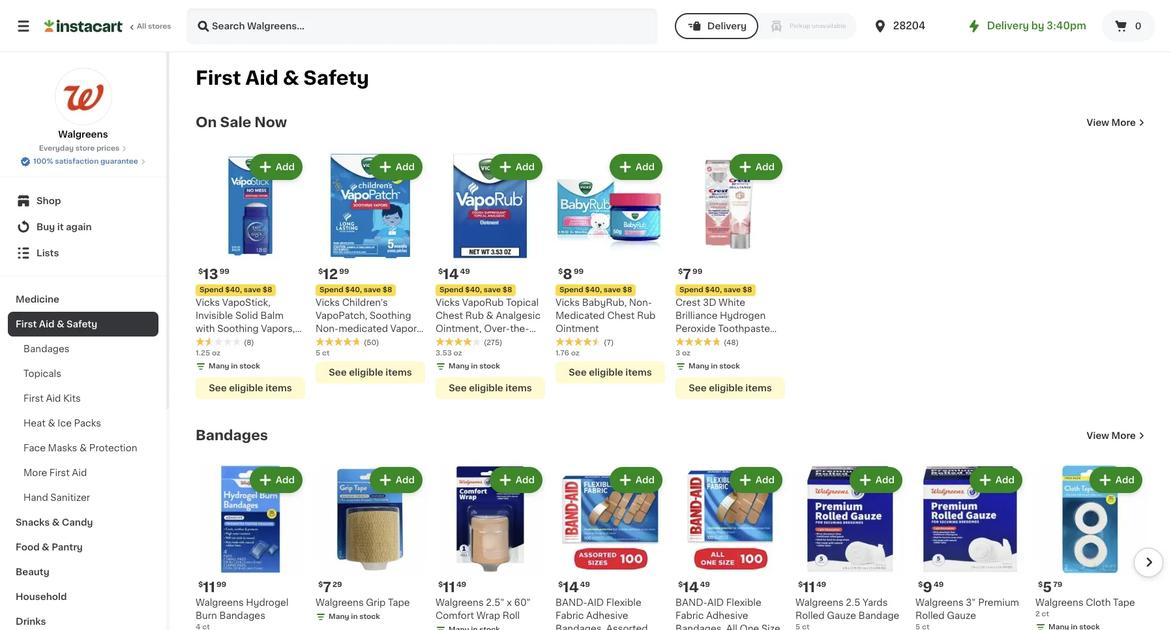 Task type: describe. For each thing, give the bounding box(es) containing it.
save for 14
[[484, 286, 501, 293]]

invisible
[[196, 311, 233, 320]]

vapostick,
[[222, 298, 271, 307]]

$8 for 14
[[503, 286, 512, 293]]

non- inside vicks babyrub, non- medicated chest rub ointment
[[629, 298, 652, 307]]

many for 13
[[209, 363, 229, 370]]

0 vertical spatial safety
[[304, 68, 369, 87]]

white
[[719, 298, 745, 307]]

tape for walgreens grip tape
[[388, 598, 410, 607]]

& right masks
[[80, 443, 87, 453]]

soothing inside the vicks vapostick, invisible solid balm with soothing vapors, non-medicated
[[217, 324, 259, 333]]

aid for assorted
[[587, 598, 604, 607]]

buy it again link
[[8, 214, 158, 240]]

product group containing 12
[[316, 151, 425, 383]]

$ up walgreens 2.5 yards rolled gauze bandage
[[798, 581, 803, 588]]

vicks for 8
[[556, 298, 580, 307]]

save for 8
[[604, 286, 621, 293]]

counter
[[436, 337, 473, 346]]

& right food
[[42, 543, 49, 552]]

fabric for band-aid flexible fabric adhesive bandages, all one size
[[676, 611, 704, 620]]

on sale now link
[[196, 115, 287, 130]]

(8)
[[244, 339, 254, 346]]

walgreens for walgreens grip tape
[[316, 598, 364, 607]]

view more for 14
[[1087, 431, 1136, 440]]

$ 9 49
[[918, 580, 944, 594]]

rolled for 11
[[796, 611, 825, 620]]

aid down "medicine" link
[[39, 320, 54, 329]]

$ inside "$ 13 99"
[[198, 268, 203, 275]]

99 for 8
[[574, 268, 584, 275]]

(48)
[[724, 339, 739, 346]]

view more for spend $40, save $8
[[1087, 118, 1136, 127]]

again
[[66, 222, 92, 232]]

walgreens for walgreens hydrogel burn bandages
[[196, 598, 244, 607]]

balm
[[261, 311, 284, 320]]

product group containing 8
[[556, 151, 665, 383]]

food & pantry link
[[8, 535, 158, 560]]

vapors, inside the vicks vapostick, invisible solid balm with soothing vapors, non-medicated
[[261, 324, 295, 333]]

(275)
[[484, 339, 502, 346]]

face
[[23, 443, 46, 453]]

49 for band-aid flexible fabric adhesive bandages, all one size
[[700, 581, 710, 588]]

the-
[[510, 324, 529, 333]]

bandages, for band-aid flexible fabric adhesive bandages, assorted
[[556, 624, 604, 630]]

many in stock for 14
[[449, 363, 500, 370]]

1 vertical spatial bandages
[[196, 428, 268, 442]]

spend $40, save $8 for 13
[[200, 286, 272, 293]]

$40, for 7
[[705, 286, 722, 293]]

service type group
[[675, 13, 857, 39]]

many down walgreens grip tape
[[329, 613, 349, 620]]

gauze for 11
[[827, 611, 856, 620]]

one
[[740, 624, 759, 630]]

100% satisfaction guarantee button
[[20, 154, 146, 167]]

$ inside $ 8 99
[[558, 268, 563, 275]]

7 for walgreens
[[323, 580, 331, 594]]

spend for 7
[[680, 286, 704, 293]]

stock for 14
[[480, 363, 500, 370]]

on
[[196, 115, 217, 129]]

snacks
[[16, 518, 50, 527]]

chest inside vicks vaporub topical chest rub & analgesic ointment, over-the- counter medicine
[[436, 311, 463, 320]]

ointment
[[556, 324, 599, 333]]

eligible for 12
[[349, 368, 383, 377]]

11 for walgreens 2.5 yards rolled gauze bandage
[[803, 580, 815, 594]]

28204 button
[[872, 8, 951, 44]]

see eligible items for 12
[[329, 368, 412, 377]]

0 horizontal spatial medicine
[[16, 295, 59, 304]]

all inside all stores link
[[137, 23, 146, 30]]

spend for 13
[[200, 286, 223, 293]]

non- inside vicks children's vapopatch, soothing non-medicated vapors, mess-free aroma patch
[[316, 324, 339, 333]]

spend $40, save $8 for 7
[[680, 286, 752, 293]]

band- for band-aid flexible fabric adhesive bandages, all one size
[[676, 598, 708, 607]]

hydrogel
[[246, 598, 289, 607]]

2 vertical spatial more
[[23, 468, 47, 477]]

store
[[76, 145, 95, 152]]

first aid kits
[[23, 394, 81, 403]]

eligible for 8
[[589, 368, 623, 377]]

$ 5 79
[[1038, 580, 1063, 594]]

many for 7
[[689, 363, 709, 370]]

$ up band-aid flexible fabric adhesive bandages, all one size
[[678, 581, 683, 588]]

aid for all
[[707, 598, 724, 607]]

0 button
[[1102, 10, 1156, 42]]

0 vertical spatial bandages
[[23, 344, 70, 353]]

view more link for 14
[[1087, 429, 1145, 442]]

all stores
[[137, 23, 171, 30]]

see eligible items button for 8
[[556, 361, 665, 383]]

tape for walgreens cloth tape 2 ct
[[1113, 598, 1135, 607]]

medicated inside vicks babyrub, non- medicated chest rub ointment
[[556, 311, 605, 320]]

29
[[333, 581, 342, 588]]

oz for 7
[[682, 350, 691, 357]]

stock for 13
[[240, 363, 260, 370]]

beauty link
[[8, 560, 158, 584]]

vicks children's vapopatch, soothing non-medicated vapors, mess-free aroma patch
[[316, 298, 424, 359]]

13
[[203, 267, 218, 281]]

rub inside vicks babyrub, non- medicated chest rub ointment
[[637, 311, 656, 320]]

2
[[1036, 610, 1040, 618]]

everyday store prices
[[39, 145, 120, 152]]

delivery for delivery
[[708, 22, 747, 31]]

save for 13
[[244, 286, 261, 293]]

walgreens link
[[54, 68, 112, 141]]

pantry
[[52, 543, 83, 552]]

see eligible items for 13
[[209, 383, 292, 393]]

11 for walgreens 2.5" x 60" comfort wrap roll
[[443, 580, 455, 594]]

yards
[[863, 598, 888, 607]]

$40, for 13
[[225, 286, 242, 293]]

comfort
[[436, 611, 474, 620]]

3.53 oz
[[436, 350, 462, 357]]

1.76
[[556, 350, 569, 357]]

snacks & candy link
[[8, 510, 158, 535]]

$8 for 13
[[263, 286, 272, 293]]

stock down grip
[[360, 613, 380, 620]]

$ inside $ 11 99
[[198, 581, 203, 588]]

drinks
[[16, 617, 46, 626]]

more first aid
[[23, 468, 87, 477]]

12
[[323, 267, 338, 281]]

2.5"
[[486, 598, 504, 607]]

3.53
[[436, 350, 452, 357]]

$ 7 29
[[318, 580, 342, 594]]

$ 11 99
[[198, 580, 226, 594]]

delivery by 3:40pm
[[987, 21, 1087, 31]]

all inside band-aid flexible fabric adhesive bandages, all one size
[[726, 624, 738, 630]]

vicks for 14
[[436, 298, 460, 307]]

eligible for 14
[[469, 383, 503, 393]]

11 for walgreens hydrogel burn bandages
[[203, 580, 215, 594]]

free
[[344, 337, 365, 346]]

patch
[[316, 350, 342, 359]]

wrap
[[477, 611, 500, 620]]

walgreens grip tape
[[316, 598, 410, 607]]

topicals
[[23, 369, 61, 378]]

aroma
[[367, 337, 397, 346]]

& inside vicks vaporub topical chest rub & analgesic ointment, over-the- counter medicine
[[486, 311, 494, 320]]

crest 3d white brilliance hydrogen peroxide toothpaste with fluoride
[[676, 298, 770, 346]]

oz for 14
[[454, 350, 462, 357]]

rolled for 9
[[916, 611, 945, 620]]

items for 13
[[266, 383, 292, 393]]

chest inside vicks babyrub, non- medicated chest rub ointment
[[607, 311, 635, 320]]

$40, for 12
[[345, 286, 362, 293]]

children's
[[342, 298, 388, 307]]

peroxide
[[676, 324, 716, 333]]

$ 14 49 for spend $40, save $8
[[438, 267, 470, 281]]

view more link for spend $40, save $8
[[1087, 116, 1145, 129]]

analgesic
[[496, 311, 541, 320]]

kits
[[63, 394, 81, 403]]

first inside first aid & safety link
[[16, 320, 37, 329]]

band-aid flexible fabric adhesive bandages, all one size
[[676, 598, 781, 630]]

walgreens cloth tape 2 ct
[[1036, 598, 1135, 618]]

99 for 13
[[220, 268, 230, 275]]

walgreens 2.5" x 60" comfort wrap roll
[[436, 598, 531, 620]]

save for 7
[[724, 286, 741, 293]]

see for 7
[[689, 383, 707, 393]]

medicine link
[[8, 287, 158, 312]]

spend $40, save $8 for 8
[[560, 286, 632, 293]]

food & pantry
[[16, 543, 83, 552]]

$ up ointment,
[[438, 268, 443, 275]]

1.25
[[196, 350, 210, 357]]

heat & ice packs link
[[8, 411, 158, 436]]

toothpaste
[[718, 324, 770, 333]]

in down walgreens grip tape
[[351, 613, 358, 620]]

items for 14
[[506, 383, 532, 393]]

candy
[[62, 518, 93, 527]]

beauty
[[16, 567, 49, 577]]

over-
[[484, 324, 510, 333]]

aid down face masks & protection
[[72, 468, 87, 477]]

3 oz
[[676, 350, 691, 357]]

1 horizontal spatial first aid & safety
[[196, 68, 369, 87]]

$8 for 8
[[623, 286, 632, 293]]

topical
[[506, 298, 539, 307]]

first aid kits link
[[8, 386, 158, 411]]

band- for band-aid flexible fabric adhesive bandages, assorted
[[556, 598, 588, 607]]

vapors, inside vicks children's vapopatch, soothing non-medicated vapors, mess-free aroma patch
[[390, 324, 424, 333]]

3
[[676, 350, 680, 357]]

items for 7
[[746, 383, 772, 393]]

mess-
[[316, 337, 344, 346]]

see eligible items for 7
[[689, 383, 772, 393]]

spend for 12
[[320, 286, 343, 293]]

see eligible items button for 14
[[436, 377, 545, 399]]

items for 12
[[386, 368, 412, 377]]

100% satisfaction guarantee
[[33, 158, 138, 165]]

delivery for delivery by 3:40pm
[[987, 21, 1029, 31]]

protection
[[89, 443, 137, 453]]



Task type: vqa. For each thing, say whether or not it's contained in the screenshot.


Task type: locate. For each thing, give the bounding box(es) containing it.
spend for 14
[[440, 286, 463, 293]]

delivery inside delivery by 3:40pm link
[[987, 21, 1029, 31]]

1 rub from the left
[[465, 311, 484, 320]]

aid
[[587, 598, 604, 607], [707, 598, 724, 607]]

0 vertical spatial with
[[196, 324, 215, 333]]

1 horizontal spatial vapors,
[[390, 324, 424, 333]]

1 horizontal spatial delivery
[[987, 21, 1029, 31]]

food
[[16, 543, 40, 552]]

4 $8 from the left
[[623, 286, 632, 293]]

vicks babyrub, non- medicated chest rub ointment
[[556, 298, 656, 333]]

2 $8 from the left
[[383, 286, 392, 293]]

$ 14 49 up band-aid flexible fabric adhesive bandages, all one size
[[678, 580, 710, 594]]

2 tape from the left
[[1113, 598, 1135, 607]]

spend $40, save $8 up vapostick,
[[200, 286, 272, 293]]

0 vertical spatial 7
[[683, 267, 691, 281]]

save up vapostick,
[[244, 286, 261, 293]]

$ up walgreens 3" premium rolled gauze
[[918, 581, 923, 588]]

1 flexible from the left
[[606, 598, 642, 607]]

5 down mess-
[[316, 350, 320, 357]]

$40, up vaporub
[[465, 286, 482, 293]]

aid up now
[[245, 68, 278, 87]]

oz right 3
[[682, 350, 691, 357]]

$8
[[263, 286, 272, 293], [383, 286, 392, 293], [503, 286, 512, 293], [623, 286, 632, 293], [743, 286, 752, 293]]

2 band- from the left
[[676, 598, 708, 607]]

walgreens down $ 9 49
[[916, 598, 964, 607]]

walgreens for walgreens cloth tape 2 ct
[[1036, 598, 1084, 607]]

0 horizontal spatial 5
[[316, 350, 320, 357]]

view for spend $40, save $8
[[1087, 118, 1110, 127]]

49 for spend $40, save $8
[[460, 268, 470, 275]]

$ 11 49 for walgreens 2.5 yards rolled gauze bandage
[[798, 580, 826, 594]]

adhesive for all
[[706, 611, 748, 620]]

$ up vapopatch, at the left
[[318, 268, 323, 275]]

0
[[1135, 22, 1142, 31]]

5
[[316, 350, 320, 357], [1043, 580, 1052, 594]]

3"
[[966, 598, 976, 607]]

1 horizontal spatial chest
[[607, 311, 635, 320]]

items
[[386, 368, 412, 377], [626, 368, 652, 377], [266, 383, 292, 393], [506, 383, 532, 393], [746, 383, 772, 393]]

0 horizontal spatial aid
[[587, 598, 604, 607]]

walgreens inside walgreens hydrogel burn bandages
[[196, 598, 244, 607]]

fabric inside band-aid flexible fabric adhesive bandages, assorted
[[556, 611, 584, 620]]

walgreens logo image
[[54, 68, 112, 125]]

1 aid from the left
[[587, 598, 604, 607]]

14
[[443, 267, 459, 281], [563, 580, 579, 594], [683, 580, 699, 594]]

vicks inside vicks children's vapopatch, soothing non-medicated vapors, mess-free aroma patch
[[316, 298, 340, 307]]

1 spend $40, save $8 from the left
[[200, 286, 272, 293]]

see down 3 oz
[[689, 383, 707, 393]]

ice
[[58, 419, 72, 428]]

1 horizontal spatial aid
[[707, 598, 724, 607]]

99 for 7
[[693, 268, 703, 275]]

vicks up ointment,
[[436, 298, 460, 307]]

49 up vaporub
[[460, 268, 470, 275]]

1 vapors, from the left
[[261, 324, 295, 333]]

1 horizontal spatial flexible
[[726, 598, 762, 607]]

bandages link for view more link associated with 14
[[196, 428, 268, 443]]

tape right grip
[[388, 598, 410, 607]]

1 view more from the top
[[1087, 118, 1136, 127]]

2 view from the top
[[1087, 431, 1110, 440]]

walgreens up the comfort
[[436, 598, 484, 607]]

non- up mess-
[[316, 324, 339, 333]]

$ up ointment
[[558, 268, 563, 275]]

$ 7 99
[[678, 267, 703, 281]]

1 horizontal spatial medicated
[[556, 311, 605, 320]]

many down the 1.25 oz
[[209, 363, 229, 370]]

hand
[[23, 493, 48, 502]]

1 horizontal spatial gauze
[[947, 611, 976, 620]]

band- inside band-aid flexible fabric adhesive bandages, assorted
[[556, 598, 588, 607]]

walgreens for walgreens 2.5 yards rolled gauze bandage
[[796, 598, 844, 607]]

7 for spend
[[683, 267, 691, 281]]

walgreens for walgreens
[[58, 130, 108, 139]]

3 $8 from the left
[[503, 286, 512, 293]]

None search field
[[187, 8, 658, 44]]

1 spend from the left
[[200, 286, 223, 293]]

14 for band-aid flexible fabric adhesive bandages, all one size
[[683, 580, 699, 594]]

first aid & safety down "medicine" link
[[16, 320, 97, 329]]

$ inside $ 5 79
[[1038, 581, 1043, 588]]

11 up walgreens 2.5 yards rolled gauze bandage
[[803, 580, 815, 594]]

item carousel region for bandages
[[177, 459, 1164, 630]]

2 rub from the left
[[637, 311, 656, 320]]

shop
[[37, 196, 61, 205]]

spend up vaporub
[[440, 286, 463, 293]]

save for 12
[[364, 286, 381, 293]]

0 horizontal spatial 7
[[323, 580, 331, 594]]

1 bandages, from the left
[[556, 624, 604, 630]]

2 horizontal spatial 11
[[803, 580, 815, 594]]

$ 14 49 for band-aid flexible fabric adhesive bandages, all one size
[[678, 580, 710, 594]]

product group
[[196, 151, 305, 399], [316, 151, 425, 383], [436, 151, 545, 399], [556, 151, 665, 383], [676, 151, 785, 399], [196, 464, 305, 630], [316, 464, 425, 625], [436, 464, 545, 630], [556, 464, 665, 630], [676, 464, 785, 630], [796, 464, 905, 630], [916, 464, 1025, 630], [1036, 464, 1145, 630]]

1 chest from the left
[[436, 311, 463, 320]]

1 horizontal spatial fabric
[[676, 611, 704, 620]]

2 oz from the left
[[454, 350, 462, 357]]

$ up crest
[[678, 268, 683, 275]]

1 vertical spatial all
[[726, 624, 738, 630]]

1 oz from the left
[[212, 350, 221, 357]]

eligible down (7)
[[589, 368, 623, 377]]

rolled inside walgreens 2.5 yards rolled gauze bandage
[[796, 611, 825, 620]]

first inside the "more first aid" link
[[49, 468, 70, 477]]

0 horizontal spatial delivery
[[708, 22, 747, 31]]

& down "medicine" link
[[57, 320, 64, 329]]

see down the 1.25 oz
[[209, 383, 227, 393]]

1 view from the top
[[1087, 118, 1110, 127]]

49 inside $ 9 49
[[934, 581, 944, 588]]

0 horizontal spatial bandages link
[[8, 337, 158, 361]]

14 for spend $40, save $8
[[443, 267, 459, 281]]

2 gauze from the left
[[947, 611, 976, 620]]

1 tape from the left
[[388, 598, 410, 607]]

vicks up invisible
[[196, 298, 220, 307]]

0 horizontal spatial band-
[[556, 598, 588, 607]]

2 11 from the left
[[443, 580, 455, 594]]

hand sanitizer
[[23, 493, 90, 502]]

$ inside $ 7 99
[[678, 268, 683, 275]]

1 horizontal spatial rolled
[[916, 611, 945, 620]]

99 inside $ 7 99
[[693, 268, 703, 275]]

see down 1.76 oz
[[569, 368, 587, 377]]

spend $40, save $8 up the babyrub,
[[560, 286, 632, 293]]

bandages, inside band-aid flexible fabric adhesive bandages, assorted
[[556, 624, 604, 630]]

49 for walgreens 2.5" x 60" comfort wrap roll
[[456, 581, 466, 588]]

lists link
[[8, 240, 158, 266]]

2 $40, from the left
[[345, 286, 362, 293]]

hand sanitizer link
[[8, 485, 158, 510]]

3:40pm
[[1047, 21, 1087, 31]]

gauze inside walgreens 2.5 yards rolled gauze bandage
[[827, 611, 856, 620]]

0 horizontal spatial all
[[137, 23, 146, 30]]

first
[[196, 68, 241, 87], [16, 320, 37, 329], [23, 394, 44, 403], [49, 468, 70, 477]]

walgreens down $ 7 29
[[316, 598, 364, 607]]

adhesive inside band-aid flexible fabric adhesive bandages, all one size
[[706, 611, 748, 620]]

$8 up children's
[[383, 286, 392, 293]]

items for 8
[[626, 368, 652, 377]]

walgreens down $ 11 99
[[196, 598, 244, 607]]

see eligible items button for 13
[[196, 377, 305, 399]]

spend $40, save $8 up vaporub
[[440, 286, 512, 293]]

sale
[[220, 115, 251, 129]]

$40, for 8
[[585, 286, 602, 293]]

4 save from the left
[[604, 286, 621, 293]]

$40, up 3d
[[705, 286, 722, 293]]

3 vicks from the left
[[436, 298, 460, 307]]

bandages link for topicals link
[[8, 337, 158, 361]]

spend $40, save $8 for 12
[[320, 286, 392, 293]]

1 rolled from the left
[[796, 611, 825, 620]]

2 save from the left
[[364, 286, 381, 293]]

fabric for band-aid flexible fabric adhesive bandages, assorted
[[556, 611, 584, 620]]

$40, for 14
[[465, 286, 482, 293]]

aid left kits
[[46, 394, 61, 403]]

$ 13 99
[[198, 267, 230, 281]]

1 vertical spatial 5
[[1043, 580, 1052, 594]]

first up hand sanitizer
[[49, 468, 70, 477]]

walgreens inside walgreens cloth tape 2 ct
[[1036, 598, 1084, 607]]

premium
[[978, 598, 1019, 607]]

49 up walgreens 2.5 yards rolled gauze bandage
[[816, 581, 826, 588]]

Search field
[[188, 9, 657, 43]]

99 up crest
[[693, 268, 703, 275]]

all stores link
[[44, 8, 172, 44]]

1 horizontal spatial all
[[726, 624, 738, 630]]

49 for walgreens 3" premium rolled gauze
[[934, 581, 944, 588]]

49 up the comfort
[[456, 581, 466, 588]]

spend $40, save $8 up 3d
[[680, 286, 752, 293]]

1 horizontal spatial $ 11 49
[[798, 580, 826, 594]]

0 horizontal spatial rolled
[[796, 611, 825, 620]]

0 horizontal spatial rub
[[465, 311, 484, 320]]

with inside crest 3d white brilliance hydrogen peroxide toothpaste with fluoride
[[676, 337, 695, 346]]

delivery inside "delivery" "button"
[[708, 22, 747, 31]]

3 spend from the left
[[440, 286, 463, 293]]

with inside the vicks vapostick, invisible solid balm with soothing vapors, non-medicated
[[196, 324, 215, 333]]

99 inside $ 11 99
[[216, 581, 226, 588]]

99 right 12
[[339, 268, 349, 275]]

0 vertical spatial first aid & safety
[[196, 68, 369, 87]]

see eligible items for 14
[[449, 383, 532, 393]]

0 horizontal spatial vapors,
[[261, 324, 295, 333]]

walgreens inside walgreens 2.5 yards rolled gauze bandage
[[796, 598, 844, 607]]

1 11 from the left
[[203, 580, 215, 594]]

99 inside $ 8 99
[[574, 268, 584, 275]]

99 right 13
[[220, 268, 230, 275]]

$8 up the babyrub,
[[623, 286, 632, 293]]

$8 up topical
[[503, 286, 512, 293]]

more for 14
[[1112, 431, 1136, 440]]

see down 'patch'
[[329, 368, 347, 377]]

instacart logo image
[[44, 18, 123, 34]]

4 $40, from the left
[[585, 286, 602, 293]]

1 $8 from the left
[[263, 286, 272, 293]]

49 for walgreens 2.5 yards rolled gauze bandage
[[816, 581, 826, 588]]

see eligible items button for 12
[[316, 361, 425, 383]]

4 spend from the left
[[560, 286, 583, 293]]

item carousel region containing 13
[[177, 146, 1145, 407]]

gauze for 9
[[947, 611, 976, 620]]

ct
[[322, 350, 330, 357], [1042, 610, 1050, 618]]

drinks link
[[8, 609, 158, 630]]

household link
[[8, 584, 158, 609]]

eligible down the (50)
[[349, 368, 383, 377]]

1 $40, from the left
[[225, 286, 242, 293]]

&
[[283, 68, 299, 87], [486, 311, 494, 320], [57, 320, 64, 329], [48, 419, 55, 428], [80, 443, 87, 453], [52, 518, 60, 527], [42, 543, 49, 552]]

4 oz from the left
[[682, 350, 691, 357]]

2 $ 11 49 from the left
[[798, 580, 826, 594]]

99 right 8
[[574, 268, 584, 275]]

0 horizontal spatial fabric
[[556, 611, 584, 620]]

49 for band-aid flexible fabric adhesive bandages, assorted
[[580, 581, 590, 588]]

49
[[460, 268, 470, 275], [456, 581, 466, 588], [580, 581, 590, 588], [700, 581, 710, 588], [816, 581, 826, 588], [934, 581, 944, 588]]

2 vicks from the left
[[316, 298, 340, 307]]

band- inside band-aid flexible fabric adhesive bandages, all one size
[[676, 598, 708, 607]]

walgreens inside walgreens 3" premium rolled gauze
[[916, 598, 964, 607]]

vicks up ointment
[[556, 298, 580, 307]]

see eligible items down the (275)
[[449, 383, 532, 393]]

bandages, inside band-aid flexible fabric adhesive bandages, all one size
[[676, 624, 724, 630]]

5 spend $40, save $8 from the left
[[680, 286, 752, 293]]

vicks inside vicks babyrub, non- medicated chest rub ointment
[[556, 298, 580, 307]]

0 horizontal spatial gauze
[[827, 611, 856, 620]]

& up now
[[283, 68, 299, 87]]

2 vertical spatial bandages
[[219, 611, 265, 620]]

delivery by 3:40pm link
[[966, 18, 1087, 34]]

medicated
[[339, 324, 388, 333]]

item carousel region for on sale now
[[177, 146, 1145, 407]]

1 vertical spatial item carousel region
[[177, 459, 1164, 630]]

1 horizontal spatial safety
[[304, 68, 369, 87]]

0 horizontal spatial bandages,
[[556, 624, 604, 630]]

many in stock for 13
[[209, 363, 260, 370]]

3d
[[703, 298, 716, 307]]

11 up burn
[[203, 580, 215, 594]]

2 fabric from the left
[[676, 611, 704, 620]]

spend down 12
[[320, 286, 343, 293]]

49 up band-aid flexible fabric adhesive bandages, assorted
[[580, 581, 590, 588]]

many in stock
[[209, 363, 260, 370], [449, 363, 500, 370], [689, 363, 740, 370], [329, 613, 380, 620]]

1 horizontal spatial 14
[[563, 580, 579, 594]]

0 vertical spatial item carousel region
[[177, 146, 1145, 407]]

2 horizontal spatial non-
[[629, 298, 652, 307]]

2 bandages, from the left
[[676, 624, 724, 630]]

0 horizontal spatial 11
[[203, 580, 215, 594]]

medicated up ointment
[[556, 311, 605, 320]]

vicks for 13
[[196, 298, 220, 307]]

vicks for 12
[[316, 298, 340, 307]]

1 horizontal spatial tape
[[1113, 598, 1135, 607]]

product group containing 13
[[196, 151, 305, 399]]

see for 12
[[329, 368, 347, 377]]

49 up band-aid flexible fabric adhesive bandages, all one size
[[700, 581, 710, 588]]

99 for 11
[[216, 581, 226, 588]]

5 save from the left
[[724, 286, 741, 293]]

walgreens down $ 5 79
[[1036, 598, 1084, 607]]

first inside first aid kits link
[[23, 394, 44, 403]]

it
[[57, 222, 64, 232]]

0 vertical spatial 5
[[316, 350, 320, 357]]

everyday
[[39, 145, 74, 152]]

see eligible items button down (8)
[[196, 377, 305, 399]]

1 vertical spatial non-
[[316, 324, 339, 333]]

spend down 13
[[200, 286, 223, 293]]

$ inside $ 12 99
[[318, 268, 323, 275]]

1 horizontal spatial $ 14 49
[[558, 580, 590, 594]]

0 horizontal spatial with
[[196, 324, 215, 333]]

$ up burn
[[198, 581, 203, 588]]

walgreens left 2.5
[[796, 598, 844, 607]]

ointment,
[[436, 324, 482, 333]]

1 vertical spatial soothing
[[217, 324, 259, 333]]

roll
[[503, 611, 520, 620]]

2 view more from the top
[[1087, 431, 1136, 440]]

item carousel region containing 11
[[177, 459, 1164, 630]]

vicks vaporub topical chest rub & analgesic ointment, over-the- counter medicine
[[436, 298, 541, 346]]

adhesive for assorted
[[586, 611, 628, 620]]

first aid & safety up now
[[196, 68, 369, 87]]

view for 14
[[1087, 431, 1110, 440]]

vapopatch,
[[316, 311, 367, 320]]

$40, up vapostick,
[[225, 286, 242, 293]]

see for 8
[[569, 368, 587, 377]]

2 item carousel region from the top
[[177, 459, 1164, 630]]

100%
[[33, 158, 53, 165]]

1 vertical spatial medicated
[[219, 337, 268, 346]]

many in stock down walgreens grip tape
[[329, 613, 380, 620]]

shop link
[[8, 188, 158, 214]]

0 horizontal spatial adhesive
[[586, 611, 628, 620]]

1 save from the left
[[244, 286, 261, 293]]

0 vertical spatial non-
[[629, 298, 652, 307]]

ct right 2
[[1042, 610, 1050, 618]]

1 horizontal spatial bandages,
[[676, 624, 724, 630]]

chest down the babyrub,
[[607, 311, 635, 320]]

many for 14
[[449, 363, 469, 370]]

eligible for 7
[[709, 383, 743, 393]]

face masks & protection
[[23, 443, 137, 453]]

flexible inside band-aid flexible fabric adhesive bandages, assorted
[[606, 598, 642, 607]]

1 vicks from the left
[[196, 298, 220, 307]]

all
[[137, 23, 146, 30], [726, 624, 738, 630]]

3 spend $40, save $8 from the left
[[440, 286, 512, 293]]

2 rolled from the left
[[916, 611, 945, 620]]

1 item carousel region from the top
[[177, 146, 1145, 407]]

1 horizontal spatial ct
[[1042, 610, 1050, 618]]

0 horizontal spatial flexible
[[606, 598, 642, 607]]

spend for 8
[[560, 286, 583, 293]]

3 save from the left
[[484, 286, 501, 293]]

oz for 8
[[571, 350, 580, 357]]

0 horizontal spatial $ 11 49
[[438, 580, 466, 594]]

many down 3.53 oz
[[449, 363, 469, 370]]

crest
[[676, 298, 701, 307]]

gauze down 3"
[[947, 611, 976, 620]]

0 horizontal spatial non-
[[196, 337, 219, 346]]

see for 14
[[449, 383, 467, 393]]

see eligible items button for 7
[[676, 377, 785, 399]]

$ 14 49 up vaporub
[[438, 267, 470, 281]]

save up children's
[[364, 286, 381, 293]]

1 vertical spatial 7
[[323, 580, 331, 594]]

9
[[923, 580, 933, 594]]

band-
[[556, 598, 588, 607], [676, 598, 708, 607]]

tape inside walgreens cloth tape 2 ct
[[1113, 598, 1135, 607]]

1 horizontal spatial medicine
[[475, 337, 518, 346]]

aid inside band-aid flexible fabric adhesive bandages, assorted
[[587, 598, 604, 607]]

medicine inside vicks vaporub topical chest rub & analgesic ointment, over-the- counter medicine
[[475, 337, 518, 346]]

rolled
[[796, 611, 825, 620], [916, 611, 945, 620]]

in for 7
[[711, 363, 718, 370]]

in down the vicks vapostick, invisible solid balm with soothing vapors, non-medicated
[[231, 363, 238, 370]]

in for 14
[[471, 363, 478, 370]]

see eligible items
[[329, 368, 412, 377], [569, 368, 652, 377], [209, 383, 292, 393], [449, 383, 532, 393], [689, 383, 772, 393]]

adhesive up one on the right bottom of page
[[706, 611, 748, 620]]

2 horizontal spatial 14
[[683, 580, 699, 594]]

$8 for 7
[[743, 286, 752, 293]]

1 horizontal spatial non-
[[316, 324, 339, 333]]

0 horizontal spatial chest
[[436, 311, 463, 320]]

walgreens 3" premium rolled gauze
[[916, 598, 1019, 620]]

flexible inside band-aid flexible fabric adhesive bandages, all one size
[[726, 598, 762, 607]]

stores
[[148, 23, 171, 30]]

1 $ 11 49 from the left
[[438, 580, 466, 594]]

stock for 7
[[720, 363, 740, 370]]

by
[[1032, 21, 1045, 31]]

1 horizontal spatial soothing
[[370, 311, 411, 320]]

1 vertical spatial view
[[1087, 431, 1110, 440]]

tape right the cloth
[[1113, 598, 1135, 607]]

99 inside "$ 13 99"
[[220, 268, 230, 275]]

rub inside vicks vaporub topical chest rub & analgesic ointment, over-the- counter medicine
[[465, 311, 484, 320]]

5 $8 from the left
[[743, 286, 752, 293]]

see eligible items down (7)
[[569, 368, 652, 377]]

see for 13
[[209, 383, 227, 393]]

product group containing 5
[[1036, 464, 1145, 630]]

1 horizontal spatial 11
[[443, 580, 455, 594]]

79
[[1053, 581, 1063, 588]]

non- up the 1.25 oz
[[196, 337, 219, 346]]

save up white
[[724, 286, 741, 293]]

$ inside $ 9 49
[[918, 581, 923, 588]]

0 vertical spatial all
[[137, 23, 146, 30]]

first up on at the left top of the page
[[196, 68, 241, 87]]

0 vertical spatial soothing
[[370, 311, 411, 320]]

many in stock down 3.53 oz
[[449, 363, 500, 370]]

1 adhesive from the left
[[586, 611, 628, 620]]

3 $40, from the left
[[465, 286, 482, 293]]

rolled inside walgreens 3" premium rolled gauze
[[916, 611, 945, 620]]

$40,
[[225, 286, 242, 293], [345, 286, 362, 293], [465, 286, 482, 293], [585, 286, 602, 293], [705, 286, 722, 293]]

0 vertical spatial ct
[[322, 350, 330, 357]]

2 spend $40, save $8 from the left
[[320, 286, 392, 293]]

1 vertical spatial view more
[[1087, 431, 1136, 440]]

0 horizontal spatial first aid & safety
[[16, 320, 97, 329]]

0 vertical spatial view more
[[1087, 118, 1136, 127]]

solid
[[235, 311, 258, 320]]

2 horizontal spatial $ 14 49
[[678, 580, 710, 594]]

0 vertical spatial more
[[1112, 118, 1136, 127]]

hydrogen
[[720, 311, 766, 320]]

$ 14 49 for band-aid flexible fabric adhesive bandages, assorted
[[558, 580, 590, 594]]

1 vertical spatial with
[[676, 337, 695, 346]]

0 vertical spatial medicine
[[16, 295, 59, 304]]

view more link
[[1087, 116, 1145, 129], [1087, 429, 1145, 442]]

2.5
[[846, 598, 860, 607]]

stock down (48)
[[720, 363, 740, 370]]

bandages link
[[8, 337, 158, 361], [196, 428, 268, 443]]

2 chest from the left
[[607, 311, 635, 320]]

see eligible items button
[[316, 361, 425, 383], [556, 361, 665, 383], [196, 377, 305, 399], [436, 377, 545, 399], [676, 377, 785, 399]]

3 oz from the left
[[571, 350, 580, 357]]

99 inside $ 12 99
[[339, 268, 349, 275]]

1 horizontal spatial with
[[676, 337, 695, 346]]

see down 3.53 oz
[[449, 383, 467, 393]]

0 horizontal spatial medicated
[[219, 337, 268, 346]]

bandages, for band-aid flexible fabric adhesive bandages, all one size
[[676, 624, 724, 630]]

aid inside band-aid flexible fabric adhesive bandages, all one size
[[707, 598, 724, 607]]

0 vertical spatial medicated
[[556, 311, 605, 320]]

soothing up aroma
[[370, 311, 411, 320]]

1 vertical spatial bandages link
[[196, 428, 268, 443]]

fabric inside band-aid flexible fabric adhesive bandages, all one size
[[676, 611, 704, 620]]

$ up band-aid flexible fabric adhesive bandages, assorted
[[558, 581, 563, 588]]

& left candy
[[52, 518, 60, 527]]

$ 14 49
[[438, 267, 470, 281], [558, 580, 590, 594], [678, 580, 710, 594]]

5 $40, from the left
[[705, 286, 722, 293]]

$40, up the babyrub,
[[585, 286, 602, 293]]

11 up the comfort
[[443, 580, 455, 594]]

product group containing 9
[[916, 464, 1025, 630]]

(7)
[[604, 339, 614, 346]]

0 horizontal spatial $ 14 49
[[438, 267, 470, 281]]

first aid & safety link
[[8, 312, 158, 337]]

3 11 from the left
[[803, 580, 815, 594]]

2 aid from the left
[[707, 598, 724, 607]]

0 horizontal spatial 14
[[443, 267, 459, 281]]

1 view more link from the top
[[1087, 116, 1145, 129]]

1 vertical spatial view more link
[[1087, 429, 1145, 442]]

non- inside the vicks vapostick, invisible solid balm with soothing vapors, non-medicated
[[196, 337, 219, 346]]

bandages inside walgreens hydrogel burn bandages
[[219, 611, 265, 620]]

soothing down solid
[[217, 324, 259, 333]]

1.76 oz
[[556, 350, 580, 357]]

$ inside $ 7 29
[[318, 581, 323, 588]]

5 spend from the left
[[680, 286, 704, 293]]

walgreens for walgreens 2.5" x 60" comfort wrap roll
[[436, 598, 484, 607]]

eligible for 13
[[229, 383, 263, 393]]

0 horizontal spatial tape
[[388, 598, 410, 607]]

item carousel region
[[177, 146, 1145, 407], [177, 459, 1164, 630]]

& left ice
[[48, 419, 55, 428]]

5 left 79
[[1043, 580, 1052, 594]]

adhesive inside band-aid flexible fabric adhesive bandages, assorted
[[586, 611, 628, 620]]

oz right "1.25"
[[212, 350, 221, 357]]

1 vertical spatial safety
[[66, 320, 97, 329]]

ct inside walgreens cloth tape 2 ct
[[1042, 610, 1050, 618]]

topicals link
[[8, 361, 158, 386]]

face masks & protection link
[[8, 436, 158, 460]]

0 vertical spatial view more link
[[1087, 116, 1145, 129]]

1 band- from the left
[[556, 598, 588, 607]]

1.25 oz
[[196, 350, 221, 357]]

oz down counter on the left bottom of page
[[454, 350, 462, 357]]

flexible for all
[[726, 598, 762, 607]]

0 vertical spatial bandages link
[[8, 337, 158, 361]]

1 fabric from the left
[[556, 611, 584, 620]]

2 view more link from the top
[[1087, 429, 1145, 442]]

1 vertical spatial ct
[[1042, 610, 1050, 618]]

burn
[[196, 611, 217, 620]]

1 horizontal spatial rub
[[637, 311, 656, 320]]

$8 up white
[[743, 286, 752, 293]]

1 gauze from the left
[[827, 611, 856, 620]]

vicks inside vicks vaporub topical chest rub & analgesic ointment, over-the- counter medicine
[[436, 298, 460, 307]]

1 vertical spatial more
[[1112, 431, 1136, 440]]

medicated inside the vicks vapostick, invisible solid balm with soothing vapors, non-medicated
[[219, 337, 268, 346]]

heat
[[23, 419, 46, 428]]

0 vertical spatial view
[[1087, 118, 1110, 127]]

2 vapors, from the left
[[390, 324, 424, 333]]

oz for 13
[[212, 350, 221, 357]]

4 spend $40, save $8 from the left
[[560, 286, 632, 293]]

bandages
[[23, 344, 70, 353], [196, 428, 268, 442], [219, 611, 265, 620]]

2 flexible from the left
[[726, 598, 762, 607]]

60"
[[514, 598, 531, 607]]

gauze inside walgreens 3" premium rolled gauze
[[947, 611, 976, 620]]

save up vaporub
[[484, 286, 501, 293]]

1 horizontal spatial band-
[[676, 598, 708, 607]]

vicks inside the vicks vapostick, invisible solid balm with soothing vapors, non-medicated
[[196, 298, 220, 307]]

bandages,
[[556, 624, 604, 630], [676, 624, 724, 630]]

household
[[16, 592, 67, 601]]

see eligible items down (48)
[[689, 383, 772, 393]]

see eligible items for 8
[[569, 368, 652, 377]]

1 horizontal spatial adhesive
[[706, 611, 748, 620]]

0 horizontal spatial soothing
[[217, 324, 259, 333]]

$ 11 49 for walgreens 2.5" x 60" comfort wrap roll
[[438, 580, 466, 594]]

$
[[198, 268, 203, 275], [318, 268, 323, 275], [438, 268, 443, 275], [558, 268, 563, 275], [678, 268, 683, 275], [198, 581, 203, 588], [318, 581, 323, 588], [438, 581, 443, 588], [558, 581, 563, 588], [678, 581, 683, 588], [798, 581, 803, 588], [918, 581, 923, 588], [1038, 581, 1043, 588]]

1 vertical spatial medicine
[[475, 337, 518, 346]]

$ up the comfort
[[438, 581, 443, 588]]

soothing inside vicks children's vapopatch, soothing non-medicated vapors, mess-free aroma patch
[[370, 311, 411, 320]]

0 horizontal spatial ct
[[322, 350, 330, 357]]

2 spend from the left
[[320, 286, 343, 293]]

1 horizontal spatial 5
[[1043, 580, 1052, 594]]

0 horizontal spatial safety
[[66, 320, 97, 329]]

2 vertical spatial non-
[[196, 337, 219, 346]]

more for spend $40, save $8
[[1112, 118, 1136, 127]]

walgreens inside walgreens 2.5" x 60" comfort wrap roll
[[436, 598, 484, 607]]

brilliance
[[676, 311, 718, 320]]

1 horizontal spatial 7
[[683, 267, 691, 281]]

$ 11 49 up walgreens 2.5 yards rolled gauze bandage
[[798, 580, 826, 594]]

2 adhesive from the left
[[706, 611, 748, 620]]

spend $40, save $8 up children's
[[320, 286, 392, 293]]

walgreens for walgreens 3" premium rolled gauze
[[916, 598, 964, 607]]

spend up crest
[[680, 286, 704, 293]]

4 vicks from the left
[[556, 298, 580, 307]]

all left one on the right bottom of page
[[726, 624, 738, 630]]

vapors, up aroma
[[390, 324, 424, 333]]

1 horizontal spatial bandages link
[[196, 428, 268, 443]]

now
[[255, 115, 287, 129]]



